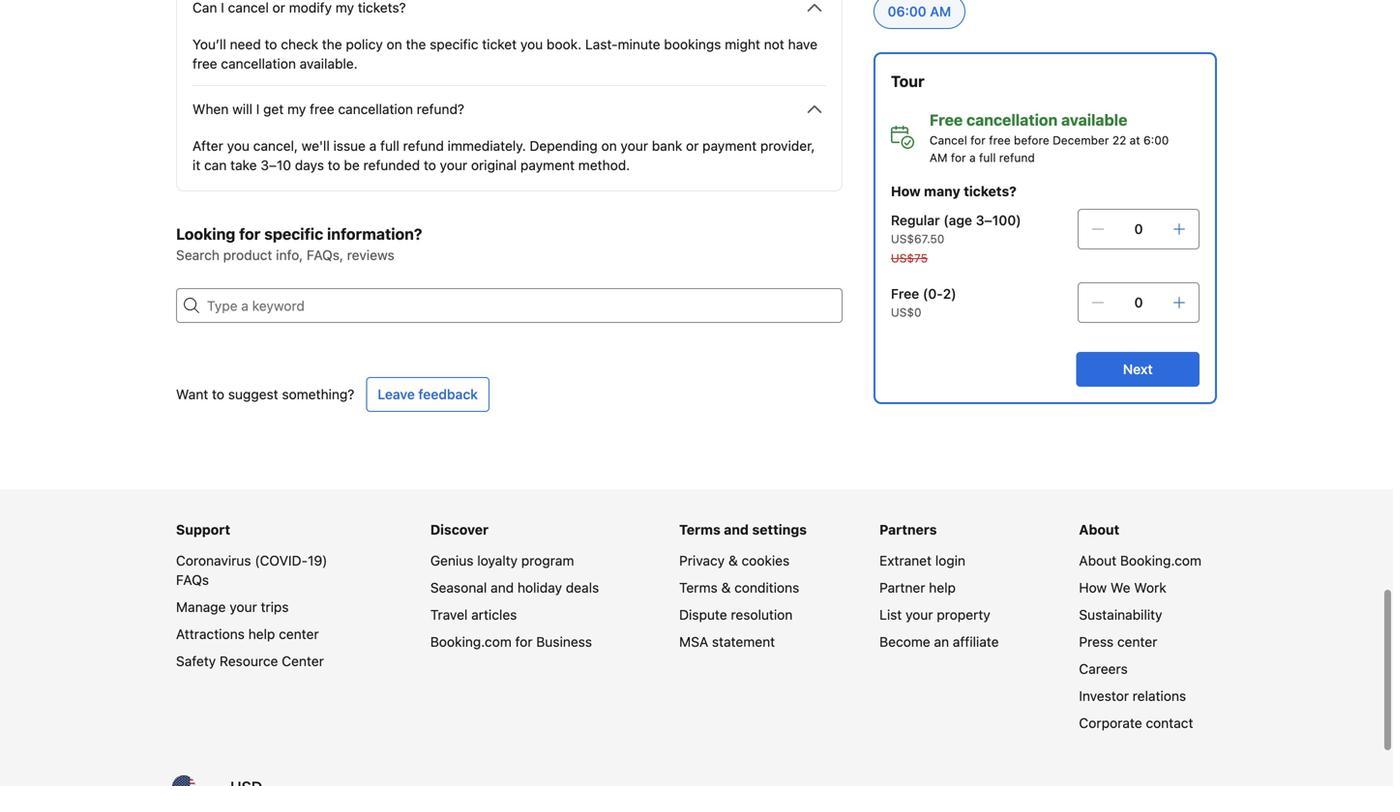 Task type: vqa. For each thing, say whether or not it's contained in the screenshot.


Task type: locate. For each thing, give the bounding box(es) containing it.
on up method.
[[601, 138, 617, 154]]

terms and settings
[[679, 522, 807, 538]]

cancel
[[930, 134, 967, 147]]

specific
[[430, 36, 478, 52], [264, 225, 323, 243]]

help up safety resource center
[[248, 627, 275, 642]]

issue
[[333, 138, 366, 154]]

about for about
[[1079, 522, 1120, 538]]

1 horizontal spatial on
[[601, 138, 617, 154]]

we'll
[[302, 138, 330, 154]]

1 horizontal spatial booking.com
[[1120, 553, 1202, 569]]

coronavirus (covid-19) faqs
[[176, 553, 327, 588]]

and
[[724, 522, 749, 538], [491, 580, 514, 596]]

1 vertical spatial am
[[930, 151, 948, 164]]

cancellation inside you'll need to check the policy on the specific ticket you book. last-minute bookings might not have free cancellation available.
[[221, 56, 296, 72]]

depending
[[530, 138, 598, 154]]

22
[[1113, 134, 1127, 147]]

1 horizontal spatial free
[[930, 111, 963, 129]]

1 horizontal spatial a
[[970, 151, 976, 164]]

policy
[[346, 36, 383, 52]]

free inside the free cancellation available cancel for free before december 22 at 6:00 am for a full refund
[[930, 111, 963, 129]]

0 horizontal spatial free
[[193, 56, 217, 72]]

and down genius loyalty program
[[491, 580, 514, 596]]

resource
[[220, 654, 278, 670]]

terms for terms & conditions
[[679, 580, 718, 596]]

how for how we work
[[1079, 580, 1107, 596]]

travel articles
[[430, 607, 517, 623]]

faqs,
[[307, 247, 343, 263]]

get
[[263, 101, 284, 117]]

full up tickets?
[[979, 151, 996, 164]]

relations
[[1133, 688, 1186, 704]]

for right cancel
[[971, 134, 986, 147]]

1 about from the top
[[1079, 522, 1120, 538]]

a up tickets?
[[970, 151, 976, 164]]

1 vertical spatial specific
[[264, 225, 323, 243]]

terms & conditions link
[[679, 580, 800, 596]]

0 horizontal spatial help
[[248, 627, 275, 642]]

0 vertical spatial and
[[724, 522, 749, 538]]

0 vertical spatial free
[[930, 111, 963, 129]]

1 horizontal spatial full
[[979, 151, 996, 164]]

last-
[[585, 36, 618, 52]]

leave feedback
[[378, 387, 478, 403]]

0 horizontal spatial refund
[[403, 138, 444, 154]]

1 vertical spatial payment
[[521, 157, 575, 173]]

help for partner
[[929, 580, 956, 596]]

booking.com up "work"
[[1120, 553, 1202, 569]]

product
[[223, 247, 272, 263]]

an
[[934, 634, 949, 650]]

attractions help center link
[[176, 627, 319, 642]]

Type a keyword field
[[199, 288, 843, 323]]

extranet login
[[880, 553, 966, 569]]

0 vertical spatial you
[[520, 36, 543, 52]]

2 vertical spatial free
[[989, 134, 1011, 147]]

you up the "take"
[[227, 138, 250, 154]]

cancellation
[[221, 56, 296, 72], [338, 101, 413, 117], [967, 111, 1058, 129]]

to
[[265, 36, 277, 52], [328, 157, 340, 173], [424, 157, 436, 173], [212, 387, 224, 403]]

1 the from the left
[[322, 36, 342, 52]]

safety resource center link
[[176, 654, 324, 670]]

ticket
[[482, 36, 517, 52]]

0 horizontal spatial you
[[227, 138, 250, 154]]

0 vertical spatial on
[[387, 36, 402, 52]]

2 horizontal spatial free
[[989, 134, 1011, 147]]

0 horizontal spatial the
[[322, 36, 342, 52]]

to inside you'll need to check the policy on the specific ticket you book. last-minute bookings might not have free cancellation available.
[[265, 36, 277, 52]]

you
[[520, 36, 543, 52], [227, 138, 250, 154]]

am right "06:00"
[[930, 3, 951, 19]]

cancellation up before
[[967, 111, 1058, 129]]

about booking.com
[[1079, 553, 1202, 569]]

1 vertical spatial booking.com
[[430, 634, 512, 650]]

terms down privacy
[[679, 580, 718, 596]]

full up refunded
[[380, 138, 399, 154]]

for up product
[[239, 225, 261, 243]]

loyalty
[[477, 553, 518, 569]]

0 vertical spatial about
[[1079, 522, 1120, 538]]

1 vertical spatial 0
[[1135, 295, 1143, 311]]

and up privacy & cookies link
[[724, 522, 749, 538]]

before
[[1014, 134, 1050, 147]]

to left "be"
[[328, 157, 340, 173]]

information?
[[327, 225, 422, 243]]

when
[[193, 101, 229, 117]]

free up cancel
[[930, 111, 963, 129]]

cancel,
[[253, 138, 298, 154]]

payment down depending
[[521, 157, 575, 173]]

a right 'issue'
[[369, 138, 377, 154]]

us$75
[[891, 252, 928, 265]]

0 horizontal spatial and
[[491, 580, 514, 596]]

on right policy
[[387, 36, 402, 52]]

travel articles link
[[430, 607, 517, 623]]

corporate contact
[[1079, 716, 1194, 732]]

leave feedback button
[[366, 377, 490, 412]]

1 0 from the top
[[1135, 221, 1143, 237]]

specific left ticket
[[430, 36, 478, 52]]

about up the we
[[1079, 553, 1117, 569]]

2 horizontal spatial cancellation
[[967, 111, 1058, 129]]

free up us$0
[[891, 286, 919, 302]]

seasonal
[[430, 580, 487, 596]]

sustainability link
[[1079, 607, 1163, 623]]

terms up privacy
[[679, 522, 721, 538]]

genius loyalty program link
[[430, 553, 574, 569]]

i
[[256, 101, 260, 117]]

for left business
[[515, 634, 533, 650]]

0 vertical spatial how
[[891, 183, 921, 199]]

1 vertical spatial you
[[227, 138, 250, 154]]

0 vertical spatial booking.com
[[1120, 553, 1202, 569]]

free inside the free cancellation available cancel for free before december 22 at 6:00 am for a full refund
[[989, 134, 1011, 147]]

1 horizontal spatial how
[[1079, 580, 1107, 596]]

corporate
[[1079, 716, 1142, 732]]

am
[[930, 3, 951, 19], [930, 151, 948, 164]]

0
[[1135, 221, 1143, 237], [1135, 295, 1143, 311]]

0 vertical spatial specific
[[430, 36, 478, 52]]

0 horizontal spatial cancellation
[[221, 56, 296, 72]]

on inside you'll need to check the policy on the specific ticket you book. last-minute bookings might not have free cancellation available.
[[387, 36, 402, 52]]

payment right the or on the top of page
[[703, 138, 757, 154]]

0 up "next" in the top of the page
[[1135, 295, 1143, 311]]

will
[[232, 101, 252, 117]]

1 horizontal spatial cancellation
[[338, 101, 413, 117]]

2 terms from the top
[[679, 580, 718, 596]]

check
[[281, 36, 318, 52]]

06:00 am
[[888, 3, 951, 19]]

1 terms from the top
[[679, 522, 721, 538]]

help up list your property link in the bottom right of the page
[[929, 580, 956, 596]]

for inside the looking for specific information? search product info, faqs, reviews
[[239, 225, 261, 243]]

1 vertical spatial how
[[1079, 580, 1107, 596]]

and for terms
[[724, 522, 749, 538]]

1 vertical spatial help
[[248, 627, 275, 642]]

book.
[[547, 36, 582, 52]]

the right policy
[[406, 36, 426, 52]]

manage your trips
[[176, 599, 289, 615]]

on
[[387, 36, 402, 52], [601, 138, 617, 154]]

0 vertical spatial &
[[729, 553, 738, 569]]

1 horizontal spatial you
[[520, 36, 543, 52]]

1 horizontal spatial payment
[[703, 138, 757, 154]]

press center link
[[1079, 634, 1158, 650]]

next button
[[1076, 352, 1200, 387]]

your up attractions help center
[[230, 599, 257, 615]]

0 horizontal spatial how
[[891, 183, 921, 199]]

1 horizontal spatial the
[[406, 36, 426, 52]]

refund inside the free cancellation available cancel for free before december 22 at 6:00 am for a full refund
[[999, 151, 1035, 164]]

how left the we
[[1079, 580, 1107, 596]]

privacy
[[679, 553, 725, 569]]

& up the terms & conditions "link"
[[729, 553, 738, 569]]

about up the about booking.com at the right bottom of page
[[1079, 522, 1120, 538]]

holiday
[[518, 580, 562, 596]]

cancellation inside the free cancellation available cancel for free before december 22 at 6:00 am for a full refund
[[967, 111, 1058, 129]]

refund up refunded
[[403, 138, 444, 154]]

1 vertical spatial about
[[1079, 553, 1117, 569]]

free left before
[[989, 134, 1011, 147]]

free for free
[[989, 134, 1011, 147]]

refund inside after you cancel, we'll issue a full refund immediately. depending on your bank or payment provider, it can take 3–10 days to be refunded to your original payment method.
[[403, 138, 444, 154]]

coronavirus
[[176, 553, 251, 569]]

0 horizontal spatial specific
[[264, 225, 323, 243]]

free
[[930, 111, 963, 129], [891, 286, 919, 302]]

booking.com down 'travel articles'
[[430, 634, 512, 650]]

your down immediately.
[[440, 157, 467, 173]]

2 about from the top
[[1079, 553, 1117, 569]]

1 vertical spatial free
[[891, 286, 919, 302]]

genius loyalty program
[[430, 553, 574, 569]]

0 vertical spatial payment
[[703, 138, 757, 154]]

a inside after you cancel, we'll issue a full refund immediately. depending on your bank or payment provider, it can take 3–10 days to be refunded to your original payment method.
[[369, 138, 377, 154]]

we
[[1111, 580, 1131, 596]]

the up available.
[[322, 36, 342, 52]]

& down privacy & cookies
[[721, 580, 731, 596]]

to right the need
[[265, 36, 277, 52]]

cancellation up 'issue'
[[338, 101, 413, 117]]

0 vertical spatial terms
[[679, 522, 721, 538]]

1 horizontal spatial help
[[929, 580, 956, 596]]

careers
[[1079, 661, 1128, 677]]

cancellation down the need
[[221, 56, 296, 72]]

2 0 from the top
[[1135, 295, 1143, 311]]

1 horizontal spatial specific
[[430, 36, 478, 52]]

0 horizontal spatial free
[[891, 286, 919, 302]]

corporate contact link
[[1079, 716, 1194, 732]]

refund down before
[[999, 151, 1035, 164]]

coronavirus (covid-19) faqs link
[[176, 553, 327, 588]]

cookies
[[742, 553, 790, 569]]

contact
[[1146, 716, 1194, 732]]

am down cancel
[[930, 151, 948, 164]]

1 horizontal spatial free
[[310, 101, 334, 117]]

0 horizontal spatial on
[[387, 36, 402, 52]]

1 vertical spatial on
[[601, 138, 617, 154]]

free right my
[[310, 101, 334, 117]]

0 down at
[[1135, 221, 1143, 237]]

am inside the free cancellation available cancel for free before december 22 at 6:00 am for a full refund
[[930, 151, 948, 164]]

careers link
[[1079, 661, 1128, 677]]

it
[[193, 157, 201, 173]]

(covid-
[[255, 553, 308, 569]]

available.
[[300, 56, 358, 72]]

1 vertical spatial terms
[[679, 580, 718, 596]]

2)
[[943, 286, 957, 302]]

payment
[[703, 138, 757, 154], [521, 157, 575, 173]]

you right ticket
[[520, 36, 543, 52]]

for down cancel
[[951, 151, 966, 164]]

1 horizontal spatial and
[[724, 522, 749, 538]]

1 vertical spatial free
[[310, 101, 334, 117]]

terms & conditions
[[679, 580, 800, 596]]

0 vertical spatial free
[[193, 56, 217, 72]]

about for about booking.com
[[1079, 553, 1117, 569]]

0 vertical spatial am
[[930, 3, 951, 19]]

settings
[[752, 522, 807, 538]]

1 vertical spatial &
[[721, 580, 731, 596]]

1 vertical spatial and
[[491, 580, 514, 596]]

free inside free (0-2) us$0
[[891, 286, 919, 302]]

want to suggest something?
[[176, 387, 354, 403]]

regular (age 3–100) us$67.50
[[891, 212, 1021, 246]]

articles
[[471, 607, 517, 623]]

free down you'll
[[193, 56, 217, 72]]

0 horizontal spatial full
[[380, 138, 399, 154]]

1 horizontal spatial refund
[[999, 151, 1035, 164]]

terms for terms and settings
[[679, 522, 721, 538]]

for
[[971, 134, 986, 147], [951, 151, 966, 164], [239, 225, 261, 243], [515, 634, 533, 650]]

take
[[230, 157, 257, 173]]

0 vertical spatial 0
[[1135, 221, 1143, 237]]

0 horizontal spatial a
[[369, 138, 377, 154]]

specific up info,
[[264, 225, 323, 243]]

0 vertical spatial help
[[929, 580, 956, 596]]

tickets?
[[964, 183, 1017, 199]]

free inside dropdown button
[[310, 101, 334, 117]]

refunded
[[363, 157, 420, 173]]

free inside you'll need to check the policy on the specific ticket you book. last-minute bookings might not have free cancellation available.
[[193, 56, 217, 72]]

might
[[725, 36, 760, 52]]

center down sustainability
[[1118, 634, 1158, 650]]

center up center
[[279, 627, 319, 642]]

how up regular
[[891, 183, 921, 199]]



Task type: describe. For each thing, give the bounding box(es) containing it.
your left bank
[[621, 138, 648, 154]]

(0-
[[923, 286, 943, 302]]

msa statement
[[679, 634, 775, 650]]

privacy & cookies link
[[679, 553, 790, 569]]

sustainability
[[1079, 607, 1163, 623]]

seasonal and holiday deals
[[430, 580, 599, 596]]

to right refunded
[[424, 157, 436, 173]]

extranet login link
[[880, 553, 966, 569]]

dispute
[[679, 607, 727, 623]]

full inside the free cancellation available cancel for free before december 22 at 6:00 am for a full refund
[[979, 151, 996, 164]]

free cancellation available cancel for free before december 22 at 6:00 am for a full refund
[[930, 111, 1169, 164]]

(age
[[944, 212, 972, 228]]

about booking.com link
[[1079, 553, 1202, 569]]

how we work link
[[1079, 580, 1167, 596]]

you inside you'll need to check the policy on the specific ticket you book. last-minute bookings might not have free cancellation available.
[[520, 36, 543, 52]]

safety resource center
[[176, 654, 324, 670]]

travel
[[430, 607, 468, 623]]

how we work
[[1079, 580, 1167, 596]]

full inside after you cancel, we'll issue a full refund immediately. depending on your bank or payment provider, it can take 3–10 days to be refunded to your original payment method.
[[380, 138, 399, 154]]

become an affiliate
[[880, 634, 999, 650]]

you'll need to check the policy on the specific ticket you book. last-minute bookings might not have free cancellation available.
[[193, 36, 818, 72]]

december
[[1053, 134, 1109, 147]]

when will i get my free cancellation refund? button
[[193, 98, 826, 121]]

free for free cancellation available
[[930, 111, 963, 129]]

tour
[[891, 72, 925, 90]]

program
[[521, 553, 574, 569]]

safety
[[176, 654, 216, 670]]

press
[[1079, 634, 1114, 650]]

19)
[[308, 553, 327, 569]]

statement
[[712, 634, 775, 650]]

deals
[[566, 580, 599, 596]]

partner help
[[880, 580, 956, 596]]

help for attractions
[[248, 627, 275, 642]]

next
[[1123, 361, 1153, 377]]

free (0-2) us$0
[[891, 286, 957, 319]]

manage your trips link
[[176, 599, 289, 615]]

investor relations link
[[1079, 688, 1186, 704]]

not
[[764, 36, 785, 52]]

list your property
[[880, 607, 991, 623]]

us$67.50
[[891, 232, 945, 246]]

when will i get my free cancellation refund?
[[193, 101, 464, 117]]

refund?
[[417, 101, 464, 117]]

0 for regular (age 3–100)
[[1135, 221, 1143, 237]]

conditions
[[735, 580, 800, 596]]

free for when
[[310, 101, 334, 117]]

cancellation inside dropdown button
[[338, 101, 413, 117]]

partner
[[880, 580, 925, 596]]

& for terms
[[721, 580, 731, 596]]

to right "want"
[[212, 387, 224, 403]]

bookings
[[664, 36, 721, 52]]

original
[[471, 157, 517, 173]]

genius
[[430, 553, 474, 569]]

at
[[1130, 134, 1140, 147]]

have
[[788, 36, 818, 52]]

discover
[[430, 522, 489, 538]]

a inside the free cancellation available cancel for free before december 22 at 6:00 am for a full refund
[[970, 151, 976, 164]]

1 horizontal spatial center
[[1118, 634, 1158, 650]]

reviews
[[347, 247, 394, 263]]

bank
[[652, 138, 682, 154]]

2 the from the left
[[406, 36, 426, 52]]

booking.com for business
[[430, 634, 592, 650]]

privacy & cookies
[[679, 553, 790, 569]]

& for privacy
[[729, 553, 738, 569]]

0 horizontal spatial center
[[279, 627, 319, 642]]

can
[[204, 157, 227, 173]]

us$0
[[891, 306, 922, 319]]

0 horizontal spatial booking.com
[[430, 634, 512, 650]]

0 for free (0-2)
[[1135, 295, 1143, 311]]

trips
[[261, 599, 289, 615]]

login
[[935, 553, 966, 569]]

become an affiliate link
[[880, 634, 999, 650]]

affiliate
[[953, 634, 999, 650]]

center
[[282, 654, 324, 670]]

msa statement link
[[679, 634, 775, 650]]

manage
[[176, 599, 226, 615]]

investor
[[1079, 688, 1129, 704]]

search
[[176, 247, 220, 263]]

become
[[880, 634, 931, 650]]

investor relations
[[1079, 688, 1186, 704]]

how for how many tickets?
[[891, 183, 921, 199]]

free for free (0-2)
[[891, 286, 919, 302]]

0 horizontal spatial payment
[[521, 157, 575, 173]]

and for seasonal
[[491, 580, 514, 596]]

your down partner help link on the bottom right
[[906, 607, 933, 623]]

want
[[176, 387, 208, 403]]

attractions help center
[[176, 627, 319, 642]]

06:00
[[888, 3, 927, 19]]

days
[[295, 157, 324, 173]]

how many tickets?
[[891, 183, 1017, 199]]

regular
[[891, 212, 940, 228]]

attractions
[[176, 627, 245, 642]]

minute
[[618, 36, 660, 52]]

you'll
[[193, 36, 226, 52]]

on inside after you cancel, we'll issue a full refund immediately. depending on your bank or payment provider, it can take 3–10 days to be refunded to your original payment method.
[[601, 138, 617, 154]]

you inside after you cancel, we'll issue a full refund immediately. depending on your bank or payment provider, it can take 3–10 days to be refunded to your original payment method.
[[227, 138, 250, 154]]

list your property link
[[880, 607, 991, 623]]

specific inside the looking for specific information? search product info, faqs, reviews
[[264, 225, 323, 243]]

specific inside you'll need to check the policy on the specific ticket you book. last-minute bookings might not have free cancellation available.
[[430, 36, 478, 52]]

my
[[287, 101, 306, 117]]

dispute resolution
[[679, 607, 793, 623]]



